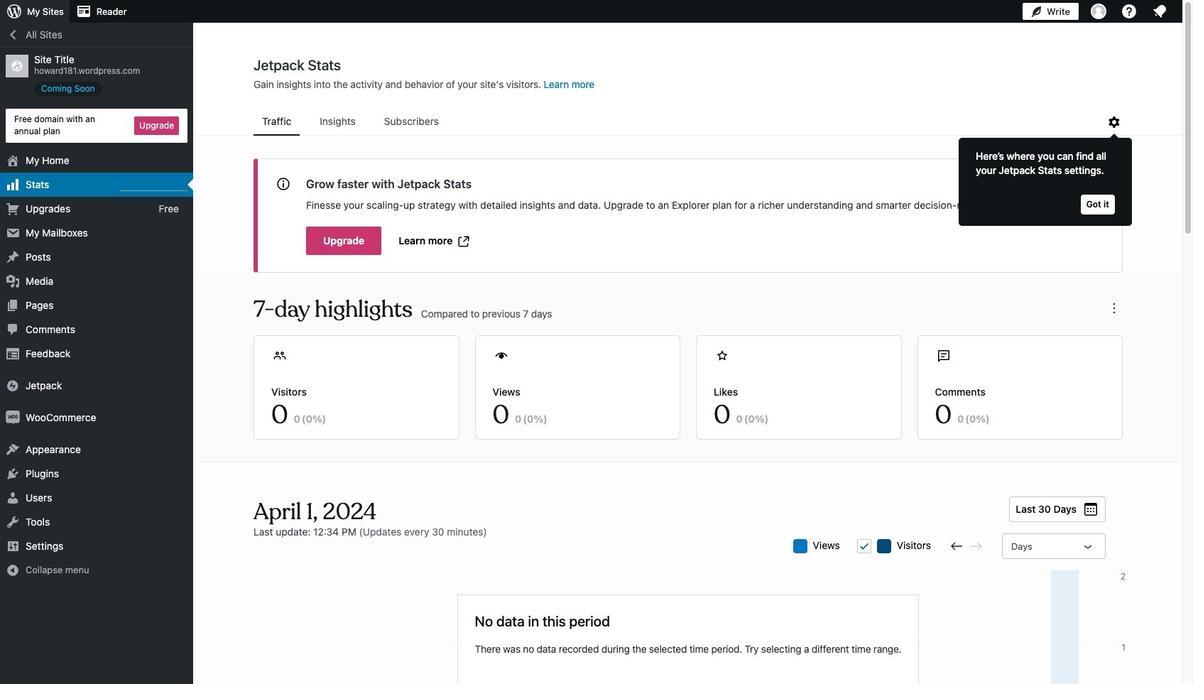Task type: locate. For each thing, give the bounding box(es) containing it.
2 img image from the top
[[6, 410, 20, 424]]

1 vertical spatial img image
[[6, 410, 20, 424]]

none checkbox inside jetpack stats "main content"
[[857, 539, 871, 553]]

my profile image
[[1091, 4, 1107, 19]]

close image
[[1088, 176, 1105, 193]]

None checkbox
[[857, 539, 871, 553]]

menu
[[254, 109, 1106, 136]]

jetpack stats main content
[[194, 56, 1183, 684]]

0 vertical spatial img image
[[6, 378, 20, 392]]

tooltip
[[952, 131, 1132, 226]]

img image
[[6, 378, 20, 392], [6, 410, 20, 424]]



Task type: vqa. For each thing, say whether or not it's contained in the screenshot.
img corresponding to WooCommerce
no



Task type: describe. For each thing, give the bounding box(es) containing it.
menu inside jetpack stats "main content"
[[254, 109, 1106, 136]]

highest hourly views 0 image
[[120, 182, 188, 191]]

1 img image from the top
[[6, 378, 20, 392]]

manage your notifications image
[[1151, 3, 1168, 20]]

help image
[[1121, 3, 1138, 20]]



